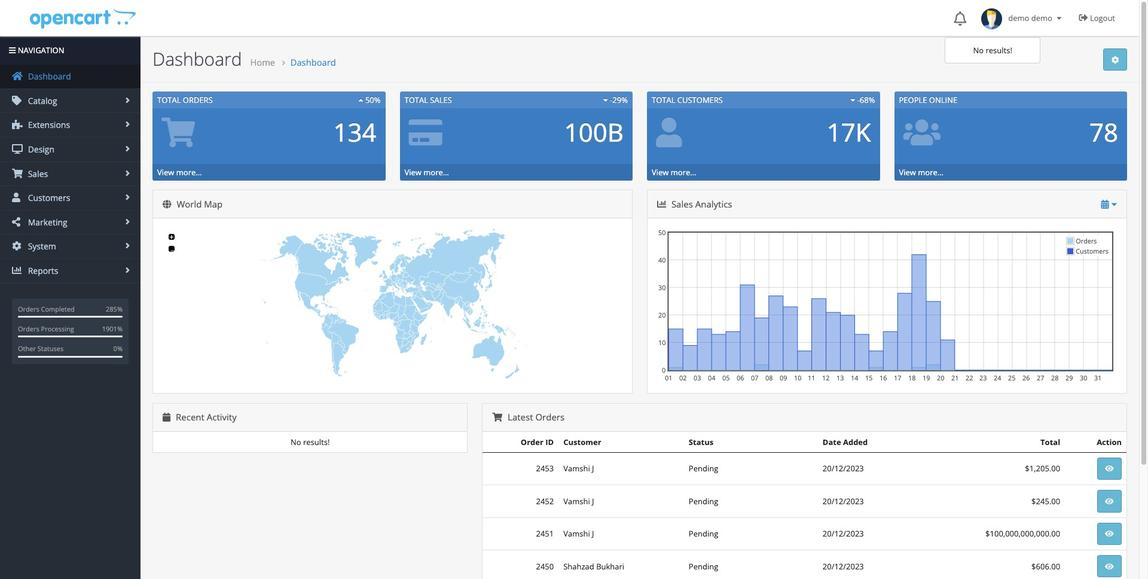 Task type: locate. For each thing, give the bounding box(es) containing it.
4 view image from the top
[[1106, 563, 1114, 570]]

vamshi j up shahzad
[[564, 528, 594, 539]]

1901%
[[102, 324, 123, 333]]

demo demo image
[[982, 8, 1003, 29]]

design
[[26, 144, 54, 155]]

total orders
[[157, 95, 213, 105]]

view
[[157, 167, 174, 178], [405, 167, 422, 178], [652, 167, 669, 178], [899, 167, 916, 178]]

caret down image for 100b
[[603, 96, 608, 104]]

0 horizontal spatial no results!
[[291, 436, 330, 447]]

1 view more... from the left
[[157, 167, 202, 178]]

0 vertical spatial no results!
[[974, 45, 1013, 56]]

caret up image
[[359, 96, 363, 104]]

2 vamshi from the top
[[564, 496, 590, 507]]

shopping cart image
[[12, 168, 23, 178], [493, 413, 503, 422]]

4 more... from the left
[[918, 167, 944, 178]]

0 vertical spatial shopping cart image
[[12, 168, 23, 178]]

0 horizontal spatial customers
[[26, 192, 70, 203]]

orders
[[183, 95, 213, 105], [1076, 236, 1097, 245], [18, 304, 39, 313], [18, 324, 39, 333], [536, 411, 565, 423]]

shopping cart image for sales
[[12, 168, 23, 178]]

30 down 40
[[659, 283, 666, 292]]

shahzad bukhari
[[564, 561, 625, 572]]

−
[[170, 245, 175, 256]]

20 left 21
[[937, 373, 945, 382]]

caret down image
[[1055, 14, 1065, 22], [603, 96, 608, 104], [851, 96, 856, 104]]

- up '17k'
[[858, 95, 860, 105]]

3 vamshi from the top
[[564, 528, 590, 539]]

29
[[1066, 373, 1073, 382]]

16
[[880, 373, 887, 382]]

total
[[157, 95, 181, 105], [405, 95, 428, 105], [652, 95, 676, 105], [1041, 436, 1061, 447]]

results!
[[986, 45, 1013, 56], [303, 436, 330, 447]]

01
[[665, 373, 673, 382]]

system link
[[0, 235, 141, 258]]

28
[[1052, 373, 1059, 382]]

10
[[659, 338, 666, 347], [794, 373, 802, 382]]

0 vertical spatial 10
[[659, 338, 666, 347]]

2 view more... from the left
[[405, 167, 449, 178]]

user image
[[12, 193, 23, 202]]

2 20/12/2023 from the top
[[823, 496, 864, 507]]

home image
[[12, 71, 23, 81]]

0 vertical spatial j
[[592, 463, 594, 474]]

more... for 17k
[[671, 167, 697, 178]]

j right 2452
[[592, 496, 594, 507]]

view more... for 78
[[899, 167, 944, 178]]

1 horizontal spatial results!
[[986, 45, 1013, 56]]

2 vertical spatial customers
[[1076, 247, 1109, 256]]

sales analytics
[[669, 198, 733, 210]]

20/12/2023 for $1,205.00
[[823, 463, 864, 474]]

vamshi down customer at the bottom of the page
[[564, 463, 590, 474]]

j
[[592, 463, 594, 474], [592, 496, 594, 507], [592, 528, 594, 539]]

4 view more... link from the left
[[899, 167, 944, 178]]

1 vertical spatial 10
[[794, 373, 802, 382]]

1 - from the left
[[610, 95, 613, 105]]

vamshi j for 2451
[[564, 528, 594, 539]]

view for 17k
[[652, 167, 669, 178]]

09
[[780, 373, 788, 382]]

0 horizontal spatial demo
[[1009, 13, 1030, 23]]

vamshi for 2453
[[564, 463, 590, 474]]

50%
[[363, 95, 381, 105]]

j down customer at the bottom of the page
[[592, 463, 594, 474]]

1 vertical spatial no
[[291, 436, 301, 447]]

caret down image for 17k
[[851, 96, 856, 104]]

shopping cart image inside sales link
[[12, 168, 23, 178]]

0 vertical spatial 20
[[659, 310, 666, 319]]

dashboard right home
[[291, 56, 336, 68]]

1 vertical spatial sales
[[26, 168, 48, 179]]

20 down 40
[[659, 310, 666, 319]]

dashboard up catalog
[[26, 71, 71, 82]]

1 vertical spatial j
[[592, 496, 594, 507]]

2 more... from the left
[[424, 167, 449, 178]]

30
[[659, 283, 666, 292], [1080, 373, 1088, 382]]

1 horizontal spatial 10
[[794, 373, 802, 382]]

04
[[708, 373, 716, 382]]

chart bar image
[[657, 200, 666, 209]]

1 view from the left
[[157, 167, 174, 178]]

status
[[689, 436, 714, 447]]

2 horizontal spatial sales
[[672, 198, 693, 210]]

view more...
[[157, 167, 202, 178], [405, 167, 449, 178], [652, 167, 697, 178], [899, 167, 944, 178]]

dashboard link up 'catalog' 'link'
[[0, 65, 141, 88]]

vamshi right 2452
[[564, 496, 590, 507]]

vamshi right 2451
[[564, 528, 590, 539]]

caret down image left the sign out alt image
[[1055, 14, 1065, 22]]

1 vertical spatial results!
[[303, 436, 330, 447]]

sign out alt image
[[1080, 13, 1089, 22]]

0 vertical spatial 30
[[659, 283, 666, 292]]

15
[[866, 373, 873, 382]]

100b
[[565, 115, 624, 149]]

0 vertical spatial customers
[[678, 95, 723, 105]]

added
[[843, 436, 868, 447]]

0
[[662, 366, 666, 374]]

shopping cart image up user 'image'
[[12, 168, 23, 178]]

vamshi j for 2453
[[564, 463, 594, 474]]

0 horizontal spatial dashboard link
[[0, 65, 141, 88]]

3 j from the top
[[592, 528, 594, 539]]

3 more... from the left
[[671, 167, 697, 178]]

demo
[[1009, 13, 1030, 23], [1032, 13, 1053, 23]]

developer setting image
[[1112, 56, 1120, 64]]

2 vertical spatial vamshi j
[[564, 528, 594, 539]]

2450
[[536, 561, 554, 572]]

1 20/12/2023 from the top
[[823, 463, 864, 474]]

caret down image left 68%
[[851, 96, 856, 104]]

1 horizontal spatial no
[[974, 45, 984, 56]]

opencart image
[[28, 7, 136, 29]]

2 vertical spatial sales
[[672, 198, 693, 210]]

id
[[546, 436, 554, 447]]

view more... link for 134
[[157, 167, 202, 178]]

dashboard
[[153, 47, 242, 71], [291, 56, 336, 68], [26, 71, 71, 82]]

1 horizontal spatial 30
[[1080, 373, 1088, 382]]

vamshi j
[[564, 463, 594, 474], [564, 496, 594, 507], [564, 528, 594, 539]]

1 horizontal spatial demo
[[1032, 13, 1053, 23]]

1 view more... link from the left
[[157, 167, 202, 178]]

j up shahzad bukhari
[[592, 528, 594, 539]]

other
[[18, 344, 36, 353]]

pending
[[689, 463, 719, 474], [689, 496, 719, 507], [689, 528, 719, 539], [689, 561, 719, 572]]

tag image
[[12, 96, 23, 105]]

orders for orders processing
[[18, 324, 39, 333]]

1 j from the top
[[592, 463, 594, 474]]

2 demo from the left
[[1032, 13, 1053, 23]]

more... for 78
[[918, 167, 944, 178]]

processing
[[41, 324, 74, 333]]

0 vertical spatial no
[[974, 45, 984, 56]]

3 view from the left
[[652, 167, 669, 178]]

bars image
[[9, 47, 16, 54]]

0 horizontal spatial results!
[[303, 436, 330, 447]]

1 vertical spatial vamshi j
[[564, 496, 594, 507]]

bukhari
[[597, 561, 625, 572]]

reports
[[26, 265, 58, 276]]

shopping cart image left latest
[[493, 413, 503, 422]]

2 vertical spatial j
[[592, 528, 594, 539]]

orders for orders completed
[[18, 304, 39, 313]]

customers
[[678, 95, 723, 105], [26, 192, 70, 203], [1076, 247, 1109, 256]]

25
[[1009, 373, 1016, 382]]

-
[[610, 95, 613, 105], [858, 95, 860, 105]]

more...
[[176, 167, 202, 178], [424, 167, 449, 178], [671, 167, 697, 178], [918, 167, 944, 178]]

0 horizontal spatial shopping cart image
[[12, 168, 23, 178]]

2 view image from the top
[[1106, 498, 1114, 505]]

1 vamshi from the top
[[564, 463, 590, 474]]

3 view more... link from the left
[[652, 167, 697, 178]]

24
[[994, 373, 1002, 382]]

0 vertical spatial vamshi
[[564, 463, 590, 474]]

system
[[26, 241, 56, 252]]

4 view from the left
[[899, 167, 916, 178]]

2 pending from the top
[[689, 496, 719, 507]]

vamshi j right 2452
[[564, 496, 594, 507]]

1 horizontal spatial shopping cart image
[[493, 413, 503, 422]]

1 horizontal spatial customers
[[678, 95, 723, 105]]

1 pending from the top
[[689, 463, 719, 474]]

caret down image
[[1112, 200, 1118, 209]]

0 horizontal spatial dashboard
[[26, 71, 71, 82]]

2 horizontal spatial customers
[[1076, 247, 1109, 256]]

- up 100b
[[610, 95, 613, 105]]

view more... link
[[157, 167, 202, 178], [405, 167, 449, 178], [652, 167, 697, 178], [899, 167, 944, 178]]

1 horizontal spatial caret down image
[[851, 96, 856, 104]]

0 horizontal spatial 10
[[659, 338, 666, 347]]

marketing
[[26, 216, 67, 228]]

2 vertical spatial vamshi
[[564, 528, 590, 539]]

0 horizontal spatial 20
[[659, 310, 666, 319]]

view image
[[1106, 465, 1114, 473], [1106, 498, 1114, 505], [1106, 530, 1114, 538], [1106, 563, 1114, 570]]

no results!
[[974, 45, 1013, 56], [291, 436, 330, 447]]

2 horizontal spatial caret down image
[[1055, 14, 1065, 22]]

10 left 11
[[794, 373, 802, 382]]

4 pending from the top
[[689, 561, 719, 572]]

1 vertical spatial 20
[[937, 373, 945, 382]]

03
[[694, 373, 701, 382]]

2 vamshi j from the top
[[564, 496, 594, 507]]

demo left the sign out alt image
[[1032, 13, 1053, 23]]

2 view from the left
[[405, 167, 422, 178]]

catalog
[[26, 95, 57, 106]]

3 20/12/2023 from the top
[[823, 528, 864, 539]]

1 more... from the left
[[176, 167, 202, 178]]

26
[[1023, 373, 1030, 382]]

2 j from the top
[[592, 496, 594, 507]]

1 vertical spatial shopping cart image
[[493, 413, 503, 422]]

0 horizontal spatial -
[[610, 95, 613, 105]]

caret down image left 29%
[[603, 96, 608, 104]]

1 vamshi j from the top
[[564, 463, 594, 474]]

30 left 31
[[1080, 373, 1088, 382]]

home
[[250, 56, 275, 68]]

more... for 100b
[[424, 167, 449, 178]]

view image for $245.00
[[1106, 498, 1114, 505]]

07
[[751, 373, 759, 382]]

4 20/12/2023 from the top
[[823, 561, 864, 572]]

demo right demo demo image at the top right of the page
[[1009, 13, 1030, 23]]

view image for $606.00
[[1106, 563, 1114, 570]]

0 horizontal spatial caret down image
[[603, 96, 608, 104]]

vamshi j down customer at the bottom of the page
[[564, 463, 594, 474]]

10 up 0
[[659, 338, 666, 347]]

27
[[1037, 373, 1045, 382]]

0 horizontal spatial sales
[[26, 168, 48, 179]]

- for 100b
[[610, 95, 613, 105]]

+
[[169, 231, 174, 242]]

no
[[974, 45, 984, 56], [291, 436, 301, 447]]

shopping cart image for latest orders
[[493, 413, 503, 422]]

2 - from the left
[[858, 95, 860, 105]]

3 view more... from the left
[[652, 167, 697, 178]]

3 view image from the top
[[1106, 530, 1114, 538]]

view more... link for 17k
[[652, 167, 697, 178]]

completed
[[41, 304, 75, 313]]

vamshi for 2452
[[564, 496, 590, 507]]

sales
[[430, 95, 452, 105], [26, 168, 48, 179], [672, 198, 693, 210]]

$100,000,000,000.00
[[986, 528, 1061, 539]]

2 view more... link from the left
[[405, 167, 449, 178]]

recent
[[176, 411, 205, 423]]

j for 2453
[[592, 463, 594, 474]]

1 horizontal spatial -
[[858, 95, 860, 105]]

globe image
[[163, 200, 171, 209]]

1 view image from the top
[[1106, 465, 1114, 473]]

1 vertical spatial vamshi
[[564, 496, 590, 507]]

dashboard link right home
[[291, 56, 336, 68]]

4 view more... from the left
[[899, 167, 944, 178]]

vamshi j for 2452
[[564, 496, 594, 507]]

dashboard up total orders
[[153, 47, 242, 71]]

action
[[1097, 436, 1122, 447]]

3 pending from the top
[[689, 528, 719, 539]]

0 vertical spatial vamshi j
[[564, 463, 594, 474]]

3 vamshi j from the top
[[564, 528, 594, 539]]

20
[[659, 310, 666, 319], [937, 373, 945, 382]]

reports link
[[0, 259, 141, 283]]

20/12/2023 for $245.00
[[823, 496, 864, 507]]

0 vertical spatial sales
[[430, 95, 452, 105]]



Task type: describe. For each thing, give the bounding box(es) containing it.
1 vertical spatial no results!
[[291, 436, 330, 447]]

1 vertical spatial customers
[[26, 192, 70, 203]]

view more... for 17k
[[652, 167, 697, 178]]

-29%
[[608, 95, 628, 105]]

extensions
[[26, 119, 70, 131]]

shahzad
[[564, 561, 595, 572]]

sales for sales
[[26, 168, 48, 179]]

22
[[966, 373, 974, 382]]

08
[[766, 373, 773, 382]]

view more... for 134
[[157, 167, 202, 178]]

extensions link
[[0, 113, 141, 137]]

chart bar image
[[12, 266, 23, 275]]

285%
[[106, 304, 123, 313]]

21
[[952, 373, 959, 382]]

total for 100b
[[405, 95, 428, 105]]

demo demo link
[[976, 0, 1071, 36]]

pending for 2450
[[689, 561, 719, 572]]

20/12/2023 for $100,000,000,000.00
[[823, 528, 864, 539]]

share alt image
[[12, 217, 23, 227]]

0 vertical spatial results!
[[986, 45, 1013, 56]]

view image for $100,000,000,000.00
[[1106, 530, 1114, 538]]

78
[[1090, 115, 1119, 149]]

view for 78
[[899, 167, 916, 178]]

design link
[[0, 138, 141, 161]]

view more... link for 100b
[[405, 167, 449, 178]]

23
[[980, 373, 987, 382]]

world map
[[174, 198, 223, 210]]

view image for $1,205.00
[[1106, 465, 1114, 473]]

home link
[[250, 56, 275, 68]]

$606.00
[[1032, 561, 1061, 572]]

world
[[177, 198, 202, 210]]

40
[[659, 255, 666, 264]]

j for 2452
[[592, 496, 594, 507]]

order
[[521, 436, 544, 447]]

17k
[[827, 115, 871, 149]]

view more... link for 78
[[899, 167, 944, 178]]

1 horizontal spatial dashboard
[[153, 47, 242, 71]]

customers link
[[0, 186, 141, 210]]

02
[[680, 373, 687, 382]]

20/12/2023 for $606.00
[[823, 561, 864, 572]]

bell image
[[954, 11, 967, 26]]

-68%
[[856, 95, 876, 105]]

2451
[[536, 528, 554, 539]]

pending for 2452
[[689, 496, 719, 507]]

order id
[[521, 436, 554, 447]]

1 horizontal spatial sales
[[430, 95, 452, 105]]

orders for orders
[[1076, 236, 1097, 245]]

14
[[851, 373, 859, 382]]

18
[[909, 373, 916, 382]]

17
[[894, 373, 902, 382]]

view for 134
[[157, 167, 174, 178]]

pending for 2451
[[689, 528, 719, 539]]

total for 17k
[[652, 95, 676, 105]]

1 vertical spatial 30
[[1080, 373, 1088, 382]]

total for 134
[[157, 95, 181, 105]]

other statuses
[[18, 344, 64, 353]]

2453
[[536, 463, 554, 474]]

calendar alt image
[[1102, 200, 1110, 209]]

j for 2451
[[592, 528, 594, 539]]

50
[[659, 228, 666, 237]]

1 horizontal spatial 20
[[937, 373, 945, 382]]

1 horizontal spatial no results!
[[974, 45, 1013, 56]]

logout link
[[1071, 0, 1128, 36]]

05
[[723, 373, 730, 382]]

navigation
[[16, 45, 64, 56]]

latest orders
[[506, 411, 565, 423]]

customer
[[564, 436, 602, 447]]

sales link
[[0, 162, 141, 186]]

06
[[737, 373, 744, 382]]

online
[[930, 95, 958, 105]]

2 horizontal spatial dashboard
[[291, 56, 336, 68]]

calendar image
[[163, 413, 171, 422]]

19
[[923, 373, 930, 382]]

vamshi for 2451
[[564, 528, 590, 539]]

catalog link
[[0, 89, 141, 113]]

68%
[[860, 95, 876, 105]]

activity
[[207, 411, 237, 423]]

date
[[823, 436, 841, 447]]

latest
[[508, 411, 533, 423]]

demo demo
[[1003, 13, 1055, 23]]

13
[[837, 373, 844, 382]]

1 demo from the left
[[1009, 13, 1030, 23]]

+ −
[[169, 231, 175, 256]]

$245.00
[[1032, 496, 1061, 507]]

puzzle piece image
[[12, 120, 23, 129]]

- for 17k
[[858, 95, 860, 105]]

31
[[1095, 373, 1102, 382]]

view for 100b
[[405, 167, 422, 178]]

pending for 2453
[[689, 463, 719, 474]]

total customers
[[652, 95, 723, 105]]

2452
[[536, 496, 554, 507]]

more... for 134
[[176, 167, 202, 178]]

orders processing
[[18, 324, 74, 333]]

marketing link
[[0, 210, 141, 234]]

11
[[808, 373, 816, 382]]

recent activity
[[174, 411, 237, 423]]

$1,205.00
[[1026, 463, 1061, 474]]

people
[[899, 95, 928, 105]]

12
[[823, 373, 830, 382]]

0%
[[113, 344, 123, 353]]

view more... for 100b
[[405, 167, 449, 178]]

29%
[[613, 95, 628, 105]]

0 horizontal spatial no
[[291, 436, 301, 447]]

logout
[[1091, 13, 1116, 23]]

statuses
[[38, 344, 64, 353]]

1 horizontal spatial dashboard link
[[291, 56, 336, 68]]

orders completed
[[18, 304, 75, 313]]

total sales
[[405, 95, 452, 105]]

sales for sales analytics
[[672, 198, 693, 210]]

people online
[[899, 95, 958, 105]]

desktop image
[[12, 144, 23, 154]]

date added
[[823, 436, 868, 447]]

analytics
[[696, 198, 733, 210]]

134
[[333, 115, 377, 149]]

cog image
[[12, 241, 23, 251]]

0 horizontal spatial 30
[[659, 283, 666, 292]]



Task type: vqa. For each thing, say whether or not it's contained in the screenshot.


